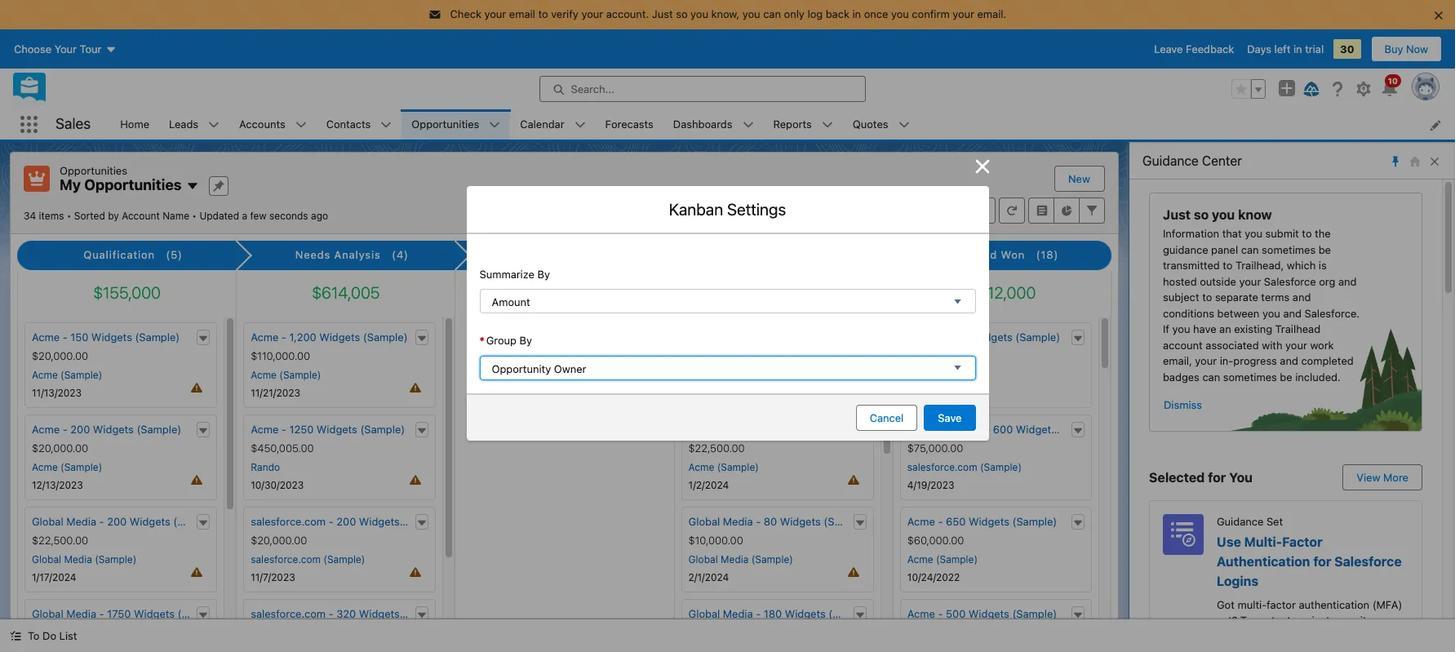 Task type: locate. For each thing, give the bounding box(es) containing it.
list containing home
[[110, 109, 1456, 140]]

1 • from the left
[[67, 209, 71, 222]]

media inside global media - 1750 widgets (sample) link
[[66, 607, 96, 620]]

media inside global media - 200 widgets (sample) link
[[66, 515, 96, 528]]

$20,000.00 down the "150"
[[32, 350, 88, 363]]

0 horizontal spatial can
[[764, 7, 781, 20]]

group by
[[486, 334, 532, 347]]

media for 1750
[[66, 607, 96, 620]]

now
[[1407, 42, 1429, 55]]

1 vertical spatial in
[[1294, 42, 1303, 55]]

- left 650 at right bottom
[[938, 515, 943, 528]]

0 horizontal spatial just
[[652, 7, 673, 20]]

dashboards
[[673, 117, 733, 130]]

if
[[1163, 322, 1170, 336]]

$20,000.00 up 12/13/2023
[[32, 442, 88, 455]]

widgets for acme - 1250 widgets (sample)
[[317, 423, 358, 436]]

acme - 1100 widgets (sample) link
[[908, 330, 1061, 346]]

acme (sample) link for acme - 200 widgets (sample)
[[32, 460, 102, 475]]

0 vertical spatial by
[[538, 267, 550, 280]]

0 horizontal spatial salesforce
[[1265, 275, 1317, 288]]

200 up $20,000.00 acme (sample) 12/13/2023
[[70, 423, 90, 436]]

(sample) inside the $20,000.00 acme (sample) 11/13/2023
[[61, 369, 102, 381]]

- up $20,000.00 salesforce.com (sample) 11/7/2023
[[329, 515, 334, 528]]

list
[[110, 109, 1456, 140]]

1 global media (sample) link from the left
[[32, 553, 137, 567]]

in right left
[[1294, 42, 1303, 55]]

acme - 500 widgets (sample) link
[[908, 606, 1057, 622]]

1750
[[107, 607, 131, 620]]

so inside just so you know information that you submit to the guidance panel can sometimes be transmitted to trailhead, which is hosted outside your salesforce org and subject to separate terms and conditions between you and salesforce. if you have an existing trailhead account associated with your work email, your in-progress and completed badges can sometimes be included.
[[1194, 207, 1209, 222]]

search...
[[571, 82, 615, 95]]

widgets for acme - 650 widgets (sample)
[[969, 515, 1010, 528]]

text default image for acme - 500 widgets (sample)
[[1073, 610, 1084, 621]]

account
[[122, 209, 160, 222]]

acme inside '$105,000.00 acme (sample) 10/18/2023'
[[908, 369, 934, 381]]

is inside just so you know information that you submit to the guidance panel can sometimes be transmitted to trailhead, which is hosted outside your salesforce org and subject to separate terms and conditions between you and salesforce. if you have an existing trailhead account associated with your work email, your in-progress and completed badges can sometimes be included.
[[1319, 259, 1327, 272]]

so up information
[[1194, 207, 1209, 222]]

• right the items
[[67, 209, 71, 222]]

completed
[[1302, 354, 1354, 367]]

global up do on the bottom left of the page
[[32, 607, 63, 620]]

34
[[24, 209, 36, 222]]

media up 1/17/2024
[[64, 553, 92, 566]]

(sample) inside $20,000.00 acme (sample) 12/13/2023
[[61, 461, 102, 473]]

1 vertical spatial for
[[1314, 554, 1332, 569]]

widgets right the "150"
[[91, 331, 132, 344]]

Search My Opportunities list view. search field
[[722, 197, 918, 223]]

1 vertical spatial is
[[1217, 646, 1225, 652]]

salesforce.com - 320 widgets (sample) link
[[251, 606, 448, 622]]

your left 'email'
[[485, 7, 506, 20]]

just up information
[[1163, 207, 1191, 222]]

650
[[946, 515, 966, 528]]

salesforce.com (sample) link up 11/7/2023
[[251, 553, 365, 567]]

by
[[538, 267, 550, 280], [520, 334, 532, 347]]

widgets for salesforce.com - 320 widgets (sample)
[[359, 607, 400, 620]]

(sample)
[[135, 331, 180, 344], [363, 331, 408, 344], [1016, 331, 1061, 344], [61, 369, 102, 381], [279, 369, 321, 381], [717, 369, 759, 381], [936, 369, 978, 381], [137, 423, 181, 436], [360, 423, 405, 436], [1060, 423, 1105, 436], [61, 461, 102, 473], [717, 461, 759, 473], [981, 461, 1022, 473], [173, 515, 218, 528], [403, 515, 448, 528], [824, 515, 869, 528], [1013, 515, 1058, 528], [95, 553, 137, 566], [324, 553, 365, 566], [752, 553, 793, 566], [936, 553, 978, 566], [178, 607, 222, 620], [403, 607, 448, 620], [829, 607, 874, 620], [1013, 607, 1057, 620]]

my opportunities
[[60, 176, 182, 193]]

widgets right 320
[[359, 607, 400, 620]]

acme down '11/13/2023'
[[32, 423, 60, 436]]

1 vertical spatial salesforce
[[1335, 554, 1402, 569]]

acme (sample) link for acme - 1100 widgets (sample)
[[908, 368, 978, 383]]

(sample) inside $10,000.00 global media (sample) 2/1/2024
[[752, 553, 793, 566]]

acme left 500
[[908, 607, 936, 620]]

acme up 11/21/2023
[[251, 369, 277, 381]]

text default image for acme - 1250 widgets (sample)
[[417, 425, 428, 436]]

leads list item
[[159, 109, 230, 140]]

0 horizontal spatial by
[[520, 334, 532, 347]]

1 horizontal spatial salesforce.com (sample) link
[[908, 460, 1022, 475]]

acme (sample) link for acme - 1,200 widgets (sample)
[[251, 368, 321, 383]]

log
[[808, 7, 823, 20]]

200 inside salesforce.com - 200 widgets (sample) link
[[337, 515, 356, 528]]

1 vertical spatial by
[[520, 334, 532, 347]]

global media (sample) link down the $10,000.00
[[689, 553, 793, 567]]

- for acme - 200 widgets (sample)
[[63, 423, 68, 436]]

0 vertical spatial salesforce
[[1265, 275, 1317, 288]]

- left 1250
[[282, 423, 287, 436]]

200 for acme
[[70, 423, 90, 436]]

needs analysis
[[295, 248, 381, 262]]

leads link
[[159, 109, 208, 140]]

leave
[[1155, 42, 1183, 55]]

10/24/2022
[[908, 571, 960, 584]]

salesforce.com - 200 widgets (sample)
[[251, 515, 448, 528]]

information
[[1163, 227, 1220, 240]]

2 horizontal spatial 200
[[337, 515, 356, 528]]

media up list
[[66, 607, 96, 620]]

global up 1/17/2024
[[32, 553, 61, 566]]

2 global media (sample) link from the left
[[689, 553, 793, 567]]

protect
[[1256, 614, 1292, 627]]

0 vertical spatial so
[[676, 7, 688, 20]]

save
[[938, 411, 962, 424]]

200 inside "acme - 200 widgets (sample)" link
[[70, 423, 90, 436]]

media for 200
[[66, 515, 96, 528]]

widgets for salesforce.com - 600 widgets (sample)
[[1016, 423, 1057, 436]]

can for to
[[764, 7, 781, 20]]

$512,000
[[969, 283, 1036, 302]]

0 vertical spatial $22,500.00
[[689, 442, 745, 455]]

1 horizontal spatial 200
[[107, 515, 127, 528]]

to down outside
[[1203, 291, 1213, 304]]

global up 2/1/2024
[[689, 553, 718, 566]]

threats
[[1217, 630, 1252, 643]]

widgets up $20,000.00 acme (sample) 12/13/2023
[[93, 423, 134, 436]]

closed won
[[959, 248, 1026, 262]]

acme (sample) link down $110,000.00 at the left bottom of the page
[[251, 368, 321, 383]]

1250
[[289, 423, 314, 436]]

None search field
[[722, 197, 918, 223]]

acme up $110,000.00 at the left bottom of the page
[[251, 331, 279, 344]]

acme up 10/24/2022
[[908, 553, 934, 566]]

set
[[1267, 515, 1284, 528]]

is up org
[[1319, 259, 1327, 272]]

$22,500.00 up 1/17/2024
[[32, 534, 88, 547]]

accounts list item
[[230, 109, 317, 140]]

$22,500.00 inside '$22,500.00 acme (sample) 1/2/2024'
[[689, 442, 745, 455]]

sometimes down progress
[[1224, 370, 1278, 383]]

320
[[337, 607, 356, 620]]

updated
[[200, 209, 239, 222]]

- left the 600
[[986, 423, 991, 436]]

0 vertical spatial to
[[1241, 614, 1253, 627]]

2 vertical spatial $20,000.00
[[251, 534, 307, 547]]

- left 80
[[756, 515, 761, 528]]

reports list item
[[764, 109, 843, 140]]

- for acme - 500 widgets (sample)
[[938, 607, 943, 620]]

org
[[1320, 275, 1336, 288]]

1 horizontal spatial so
[[1194, 207, 1209, 222]]

200 for salesforce.com
[[337, 515, 356, 528]]

guidance for guidance set use multi-factor authentication for salesforce logins
[[1217, 515, 1264, 528]]

authentication
[[1217, 554, 1311, 569]]

email.
[[978, 7, 1007, 20]]

$22,500.00 up 1/2/2024
[[689, 442, 745, 455]]

80
[[764, 515, 777, 528]]

$22,500.00 inside $22,500.00 global media (sample) 1/17/2024
[[32, 534, 88, 547]]

$20,000.00 inside the $20,000.00 acme (sample) 11/13/2023
[[32, 350, 88, 363]]

text default image for salesforce.com - 600 widgets (sample)
[[1073, 425, 1084, 436]]

(sample) inside '$75,000.00 salesforce.com (sample) 4/19/2023'
[[981, 461, 1022, 473]]

- for acme - 650 widgets (sample)
[[938, 515, 943, 528]]

salesforce.com down $75,000.00
[[908, 461, 978, 473]]

$20,000.00
[[32, 350, 88, 363], [32, 442, 88, 455], [251, 534, 307, 547]]

opportunities list item
[[402, 109, 511, 140]]

0 vertical spatial salesforce.com (sample) link
[[908, 460, 1022, 475]]

salesforce inside guidance set use multi-factor authentication for salesforce logins
[[1335, 554, 1402, 569]]

1 horizontal spatial by
[[538, 267, 550, 280]]

widgets right 500
[[969, 607, 1010, 620]]

is
[[1319, 259, 1327, 272], [1217, 646, 1225, 652]]

1 horizontal spatial to
[[1241, 614, 1253, 627]]

0 horizontal spatial $22,500.00
[[32, 534, 88, 547]]

for down factor
[[1314, 554, 1332, 569]]

$105,000.00 acme (sample) 10/18/2023
[[908, 350, 978, 399]]

sometimes down submit
[[1262, 243, 1316, 256]]

1 vertical spatial salesforce.com (sample) link
[[251, 553, 365, 567]]

1 horizontal spatial in
[[1294, 42, 1303, 55]]

acme inside $17,000.00 acme (sample) 1/15/2024
[[689, 369, 715, 381]]

your right 'verify'
[[582, 7, 603, 20]]

acme - 200 widgets (sample)
[[32, 423, 181, 436]]

calendar list item
[[511, 109, 596, 140]]

opportunities inside list item
[[412, 117, 480, 130]]

- left 1,200
[[282, 331, 287, 344]]

1 horizontal spatial can
[[1203, 370, 1221, 383]]

- left the "150"
[[63, 331, 68, 344]]

1 vertical spatial guidance
[[1217, 515, 1264, 528]]

acme up '11/13/2023'
[[32, 369, 58, 381]]

- left 500
[[938, 607, 943, 620]]

1 vertical spatial so
[[1194, 207, 1209, 222]]

be
[[1319, 243, 1332, 256], [1280, 370, 1293, 383]]

0 vertical spatial is
[[1319, 259, 1327, 272]]

widgets right 1250
[[317, 423, 358, 436]]

0 horizontal spatial global media (sample) link
[[32, 553, 137, 567]]

global for global media - 80 widgets (sample)
[[689, 515, 720, 528]]

global down 12/13/2023
[[32, 515, 63, 528]]

acme up 1/15/2024
[[689, 369, 715, 381]]

center
[[1203, 153, 1243, 168]]

can down in-
[[1203, 370, 1221, 383]]

$20,000.00 for acme - 200 widgets (sample)
[[32, 442, 88, 455]]

to left do on the bottom left of the page
[[28, 629, 40, 643]]

media inside global media - 80 widgets (sample) link
[[723, 515, 753, 528]]

against
[[1295, 614, 1330, 627]]

global media - 200 widgets (sample) link
[[32, 514, 218, 530]]

• right name at the top of the page
[[192, 209, 197, 222]]

0 vertical spatial just
[[652, 7, 673, 20]]

global up the $10,000.00
[[689, 515, 720, 528]]

media up the $10,000.00
[[723, 515, 753, 528]]

- for acme - 1250 widgets (sample)
[[282, 423, 287, 436]]

2 vertical spatial can
[[1203, 370, 1221, 383]]

to left use
[[1272, 646, 1282, 652]]

1100
[[946, 331, 969, 344]]

text default image for acme - 150 widgets (sample)
[[198, 333, 209, 344]]

0 horizontal spatial so
[[676, 7, 688, 20]]

1 horizontal spatial is
[[1319, 259, 1327, 272]]

salesforce
[[1265, 275, 1317, 288], [1335, 554, 1402, 569]]

$105,000.00
[[908, 350, 969, 363]]

only
[[784, 7, 805, 20]]

submit
[[1266, 227, 1300, 240]]

to down multi-
[[1241, 614, 1253, 627]]

select list display image
[[960, 197, 996, 223]]

(sample) inside $20,000.00 salesforce.com (sample) 11/7/2023
[[324, 553, 365, 566]]

1 horizontal spatial just
[[1163, 207, 1191, 222]]

sometimes
[[1262, 243, 1316, 256], [1224, 370, 1278, 383]]

your
[[485, 7, 506, 20], [582, 7, 603, 20], [953, 7, 975, 20], [1240, 275, 1262, 288], [1286, 338, 1308, 351], [1196, 354, 1217, 367]]

logins
[[1217, 574, 1259, 588]]

$20,000.00 up 11/7/2023
[[251, 534, 307, 547]]

for left 'you'
[[1208, 470, 1227, 485]]

0 horizontal spatial guidance
[[1143, 153, 1199, 168]]

media down the $10,000.00
[[721, 553, 749, 566]]

0 vertical spatial for
[[1208, 470, 1227, 485]]

widgets right the 600
[[1016, 423, 1057, 436]]

to do list button
[[0, 620, 87, 652]]

be left the included.
[[1280, 370, 1293, 383]]

0 vertical spatial be
[[1319, 243, 1332, 256]]

to do list
[[28, 629, 77, 643]]

2 horizontal spatial can
[[1242, 243, 1259, 256]]

group
[[1232, 79, 1266, 98]]

guidance up use
[[1217, 515, 1264, 528]]

1 vertical spatial can
[[1242, 243, 1259, 256]]

salesforce inside just so you know information that you submit to the guidance panel can sometimes be transmitted to trailhead, which is hosted outside your salesforce org and subject to separate terms and conditions between you and salesforce. if you have an existing trailhead account associated with your work email, your in-progress and completed badges can sometimes be included.
[[1265, 275, 1317, 288]]

$155,000
[[93, 283, 161, 302]]

salesforce down which
[[1265, 275, 1317, 288]]

my
[[60, 176, 81, 193]]

qualification
[[84, 248, 155, 262]]

can left only
[[764, 7, 781, 20]]

$20,000.00 inside $20,000.00 acme (sample) 12/13/2023
[[32, 442, 88, 455]]

media inside global media - 180 widgets (sample) link
[[723, 607, 753, 620]]

global media (sample) link up 1/17/2024
[[32, 553, 137, 567]]

ago
[[311, 209, 328, 222]]

buy now button
[[1371, 36, 1443, 62]]

accounts link
[[230, 109, 295, 140]]

1 vertical spatial $20,000.00
[[32, 442, 88, 455]]

1 horizontal spatial for
[[1314, 554, 1332, 569]]

0 vertical spatial sometimes
[[1262, 243, 1316, 256]]

by for group by
[[520, 334, 532, 347]]

widgets
[[91, 331, 132, 344], [319, 331, 360, 344], [972, 331, 1013, 344], [93, 423, 134, 436], [317, 423, 358, 436], [1016, 423, 1057, 436], [130, 515, 170, 528], [359, 515, 400, 528], [780, 515, 821, 528], [969, 515, 1010, 528], [134, 607, 175, 620], [359, 607, 400, 620], [785, 607, 826, 620], [969, 607, 1010, 620]]

view more button
[[1343, 465, 1423, 491]]

days
[[1248, 42, 1272, 55]]

acme (sample) link up '11/13/2023'
[[32, 368, 102, 383]]

an
[[1220, 322, 1232, 336]]

0 vertical spatial $20,000.00
[[32, 350, 88, 363]]

$22,500.00 for $22,500.00 global media (sample) 1/17/2024
[[32, 534, 88, 547]]

$20,000.00 inside $20,000.00 salesforce.com (sample) 11/7/2023
[[251, 534, 307, 547]]

text default image for global media - 80 widgets (sample)
[[855, 517, 866, 529]]

salesforce up (mfa)
[[1335, 554, 1402, 569]]

1 horizontal spatial salesforce
[[1335, 554, 1402, 569]]

salesforce.com down 11/7/2023
[[251, 607, 326, 620]]

1 horizontal spatial global media (sample) link
[[689, 553, 793, 567]]

200 up $22,500.00 global media (sample) 1/17/2024
[[107, 515, 127, 528]]

use multi-factor authentication for salesforce logins link
[[1217, 534, 1402, 588]]

1 horizontal spatial guidance
[[1217, 515, 1264, 528]]

acme - 200 widgets (sample) link
[[32, 422, 181, 438]]

name
[[163, 209, 189, 222]]

text default image
[[198, 333, 209, 344], [417, 333, 428, 344], [198, 517, 209, 529], [855, 517, 866, 529], [417, 610, 428, 621], [855, 610, 866, 621]]

items
[[39, 209, 64, 222]]

(4)
[[392, 248, 409, 262]]

authentication
[[1299, 598, 1370, 611]]

by right group
[[520, 334, 532, 347]]

text default image
[[1073, 333, 1084, 344], [198, 425, 209, 436], [417, 425, 428, 436], [855, 425, 866, 436], [1073, 425, 1084, 436], [417, 517, 428, 529], [1073, 517, 1084, 529], [198, 610, 209, 621], [1073, 610, 1084, 621], [10, 631, 21, 642]]

media inside $10,000.00 global media (sample) 2/1/2024
[[721, 553, 749, 566]]

text default image for acme - 1,200 widgets (sample)
[[417, 333, 428, 344]]

0 horizontal spatial 200
[[70, 423, 90, 436]]

guidance center
[[1143, 153, 1243, 168]]

selected for you
[[1150, 470, 1253, 485]]

media
[[66, 515, 96, 528], [723, 515, 753, 528], [64, 553, 92, 566], [721, 553, 749, 566], [66, 607, 96, 620], [723, 607, 753, 620]]

0 horizontal spatial be
[[1280, 370, 1293, 383]]

save button
[[925, 405, 976, 431]]

for
[[1208, 470, 1227, 485], [1314, 554, 1332, 569]]

salesforce.com for salesforce.com - 320 widgets (sample)
[[251, 607, 326, 620]]

salesforce.com (sample) link for $75,000.00
[[908, 460, 1022, 475]]

1 horizontal spatial $22,500.00
[[689, 442, 745, 455]]

200 inside global media - 200 widgets (sample) link
[[107, 515, 127, 528]]

text default image for global media - 200 widgets (sample)
[[198, 517, 209, 529]]

widgets right 1,200
[[319, 331, 360, 344]]

acme up $105,000.00
[[908, 331, 936, 344]]

transmitted
[[1163, 259, 1220, 272]]

0 horizontal spatial to
[[28, 629, 40, 643]]

1 horizontal spatial •
[[192, 209, 197, 222]]

acme up 10/18/2023
[[908, 369, 934, 381]]

for inside guidance set use multi-factor authentication for salesforce logins
[[1314, 554, 1332, 569]]

is down threats
[[1217, 646, 1225, 652]]

1 vertical spatial just
[[1163, 207, 1191, 222]]

0 vertical spatial guidance
[[1143, 153, 1199, 168]]

guidance inside guidance set use multi-factor authentication for salesforce logins
[[1217, 515, 1264, 528]]

be down the
[[1319, 243, 1332, 256]]

1 vertical spatial $22,500.00
[[32, 534, 88, 547]]

guidance for guidance center
[[1143, 153, 1199, 168]]

150
[[70, 331, 88, 344]]

2 • from the left
[[192, 209, 197, 222]]

media for 80
[[723, 515, 753, 528]]

0 vertical spatial can
[[764, 7, 781, 20]]

salesforce.com for salesforce.com - 600 widgets (sample)
[[908, 423, 983, 436]]

widgets right the 1100
[[972, 331, 1013, 344]]

acme (sample) link up 10/24/2022
[[908, 553, 978, 567]]

subject
[[1163, 291, 1200, 304]]

1 vertical spatial to
[[28, 629, 40, 643]]

can
[[764, 7, 781, 20], [1242, 243, 1259, 256], [1203, 370, 1221, 383]]

- left 320
[[329, 607, 334, 620]]

salesforce.com inside '$75,000.00 salesforce.com (sample) 4/19/2023'
[[908, 461, 978, 473]]

salesforce.com (sample) link
[[908, 460, 1022, 475], [251, 553, 365, 567]]

salesforce.com up 11/7/2023
[[251, 553, 321, 566]]

0 horizontal spatial •
[[67, 209, 71, 222]]

salesforce.com (sample) link down $75,000.00
[[908, 460, 1022, 475]]

in right back
[[853, 7, 861, 20]]

- left the 1100
[[938, 331, 943, 344]]

global for global media - 180 widgets (sample)
[[689, 607, 720, 620]]

acme - 1250 widgets (sample) link
[[251, 422, 405, 438]]

1 horizontal spatial be
[[1319, 243, 1332, 256]]

0 horizontal spatial salesforce.com (sample) link
[[251, 553, 365, 567]]

can up trailhead,
[[1242, 243, 1259, 256]]

multi-
[[1238, 598, 1267, 611]]

0 horizontal spatial is
[[1217, 646, 1225, 652]]

0 vertical spatial in
[[853, 7, 861, 20]]

acme up 1/2/2024
[[689, 461, 715, 473]]

cancel button
[[856, 405, 918, 431]]

media for 180
[[723, 607, 753, 620]]

dismiss button
[[1163, 392, 1203, 418]]



Task type: describe. For each thing, give the bounding box(es) containing it.
analysis
[[334, 248, 381, 262]]

got multi-factor authentication (mfa) yet? to protect against security threats like phishing attacks, everyone is required to use mfa when logging
[[1217, 598, 1408, 652]]

your down trailhead
[[1286, 338, 1308, 351]]

acme - 1250 widgets (sample)
[[251, 423, 405, 436]]

global inside $10,000.00 global media (sample) 2/1/2024
[[689, 553, 718, 566]]

contacts list item
[[317, 109, 402, 140]]

to left the
[[1303, 227, 1312, 240]]

hosted
[[1163, 275, 1197, 288]]

widgets for acme - 1,200 widgets (sample)
[[319, 331, 360, 344]]

verify
[[551, 7, 579, 20]]

kanban settings
[[669, 200, 786, 218]]

summarize by
[[480, 267, 550, 280]]

(sample) inside $22,500.00 global media (sample) 1/17/2024
[[95, 553, 137, 566]]

salesforce.com for salesforce.com - 200 widgets (sample)
[[251, 515, 326, 528]]

and right org
[[1339, 275, 1357, 288]]

- left 1750
[[99, 607, 104, 620]]

text default image for acme - 650 widgets (sample)
[[1073, 517, 1084, 529]]

text default image for salesforce.com - 200 widgets (sample)
[[417, 517, 428, 529]]

global for global media - 1750 widgets (sample)
[[32, 607, 63, 620]]

widgets right 80
[[780, 515, 821, 528]]

acme left the "150"
[[32, 331, 60, 344]]

you right if
[[1173, 322, 1191, 336]]

- up $22,500.00 global media (sample) 1/17/2024
[[99, 515, 104, 528]]

media inside $22,500.00 global media (sample) 1/17/2024
[[64, 553, 92, 566]]

contacts
[[326, 117, 371, 130]]

you right the once
[[891, 7, 909, 20]]

progress
[[1234, 354, 1278, 367]]

1/15/2024
[[689, 387, 734, 399]]

acme up '$60,000.00' at the right of page
[[908, 515, 936, 528]]

to inside got multi-factor authentication (mfa) yet? to protect against security threats like phishing attacks, everyone is required to use mfa when logging
[[1241, 614, 1253, 627]]

- for acme - 1,200 widgets (sample)
[[282, 331, 287, 344]]

and up trailhead
[[1284, 307, 1302, 320]]

1/2/2024
[[689, 479, 729, 491]]

$20,000.00 for acme - 150 widgets (sample)
[[32, 350, 88, 363]]

when
[[1331, 646, 1357, 652]]

(sample) inside '$22,500.00 acme (sample) 1/2/2024'
[[717, 461, 759, 473]]

just so you know information that you submit to the guidance panel can sometimes be transmitted to trailhead, which is hosted outside your salesforce org and subject to separate terms and conditions between you and salesforce. if you have an existing trailhead account associated with your work email, your in-progress and completed badges can sometimes be included.
[[1163, 207, 1360, 383]]

widgets for acme - 500 widgets (sample)
[[969, 607, 1010, 620]]

(sample) inside $17,000.00 acme (sample) 1/15/2024
[[717, 369, 759, 381]]

0 horizontal spatial for
[[1208, 470, 1227, 485]]

$110,000.00 acme (sample) 11/21/2023
[[251, 350, 321, 399]]

with
[[1262, 338, 1283, 351]]

days left in trial
[[1248, 42, 1324, 55]]

acme inside '$22,500.00 acme (sample) 1/2/2024'
[[689, 461, 715, 473]]

the
[[1315, 227, 1331, 240]]

calendar link
[[511, 109, 574, 140]]

- for acme - 1100 widgets (sample)
[[938, 331, 943, 344]]

global inside $22,500.00 global media (sample) 1/17/2024
[[32, 553, 61, 566]]

that
[[1223, 227, 1242, 240]]

text default image for acme - 1100 widgets (sample)
[[1073, 333, 1084, 344]]

salesforce.
[[1305, 307, 1360, 320]]

widgets for acme - 150 widgets (sample)
[[91, 331, 132, 344]]

won
[[1001, 248, 1026, 262]]

text default image for global media - 1750 widgets (sample)
[[198, 610, 209, 621]]

none search field inside my opportunities|opportunities|list view element
[[722, 197, 918, 223]]

1,200
[[289, 331, 317, 344]]

1/17/2024
[[32, 571, 76, 584]]

global media (sample) link for $10,000.00
[[689, 553, 793, 567]]

have
[[1194, 322, 1217, 336]]

use
[[1285, 646, 1303, 652]]

dashboards list item
[[664, 109, 764, 140]]

$17,000.00
[[689, 350, 742, 363]]

is inside got multi-factor authentication (mfa) yet? to protect against security threats like phishing attacks, everyone is required to use mfa when logging
[[1217, 646, 1225, 652]]

text default image for salesforce.com - 320 widgets (sample)
[[417, 610, 428, 621]]

leave feedback link
[[1155, 42, 1235, 55]]

back
[[826, 7, 850, 20]]

few
[[250, 209, 267, 222]]

acme - 150 widgets (sample)
[[32, 331, 180, 344]]

- for salesforce.com - 600 widgets (sample)
[[986, 423, 991, 436]]

30
[[1341, 42, 1355, 55]]

guidance set use multi-factor authentication for salesforce logins
[[1217, 515, 1402, 588]]

to right 'email'
[[538, 7, 548, 20]]

seconds
[[269, 209, 308, 222]]

acme (sample) link up 1/2/2024
[[689, 460, 759, 475]]

list
[[59, 629, 77, 643]]

10/18/2023
[[908, 387, 959, 399]]

quotes list item
[[843, 109, 920, 140]]

email
[[509, 7, 535, 20]]

text default image inside to do list button
[[10, 631, 21, 642]]

you down the know
[[1245, 227, 1263, 240]]

mfa
[[1306, 646, 1328, 652]]

widgets right 1750
[[134, 607, 175, 620]]

and down with
[[1280, 354, 1299, 367]]

11/7/2023
[[251, 571, 295, 584]]

factor
[[1283, 534, 1323, 549]]

and right terms
[[1293, 291, 1311, 304]]

you right know,
[[743, 7, 761, 20]]

500
[[946, 607, 966, 620]]

quotes
[[853, 117, 889, 130]]

widgets right 180
[[785, 607, 826, 620]]

just inside just so you know information that you submit to the guidance panel can sometimes be transmitted to trailhead, which is hosted outside your salesforce org and subject to separate terms and conditions between you and salesforce. if you have an existing trailhead account associated with your work email, your in-progress and completed badges can sometimes be included.
[[1163, 207, 1191, 222]]

- left 180
[[756, 607, 761, 620]]

know
[[1239, 207, 1272, 222]]

salesforce.com inside $20,000.00 salesforce.com (sample) 11/7/2023
[[251, 553, 321, 566]]

$17,000.00 acme (sample) 1/15/2024
[[689, 350, 759, 399]]

terms
[[1262, 291, 1290, 304]]

global media (sample) link for $22,500.00
[[32, 553, 137, 567]]

180
[[764, 607, 782, 620]]

widgets for acme - 1100 widgets (sample)
[[972, 331, 1013, 344]]

- for salesforce.com - 200 widgets (sample)
[[329, 515, 334, 528]]

can for know
[[1242, 243, 1259, 256]]

widgets for acme - 200 widgets (sample)
[[93, 423, 134, 436]]

leads
[[169, 117, 198, 130]]

$614,005
[[312, 283, 380, 302]]

dashboards link
[[664, 109, 743, 140]]

- for salesforce.com - 320 widgets (sample)
[[329, 607, 334, 620]]

(sample) inside $110,000.00 acme (sample) 11/21/2023
[[279, 369, 321, 381]]

2/1/2024
[[689, 571, 729, 584]]

your down trailhead,
[[1240, 275, 1262, 288]]

your left in-
[[1196, 354, 1217, 367]]

$22,500.00 acme (sample) 1/2/2024
[[689, 442, 759, 491]]

multi-
[[1245, 534, 1283, 549]]

acme (sample) link down $17,000.00
[[689, 368, 759, 383]]

global for global media - 200 widgets (sample)
[[32, 515, 63, 528]]

$20,000.00 for salesforce.com - 200 widgets (sample)
[[251, 534, 307, 547]]

in-
[[1220, 354, 1234, 367]]

acme (sample) link for acme - 650 widgets (sample)
[[908, 553, 978, 567]]

- for acme - 150 widgets (sample)
[[63, 331, 68, 344]]

to down panel
[[1223, 259, 1233, 272]]

home link
[[110, 109, 159, 140]]

you up that
[[1212, 207, 1235, 222]]

text default image for acme - 200 widgets (sample)
[[198, 425, 209, 436]]

forecasts
[[605, 117, 654, 130]]

acme inside $20,000.00 acme (sample) 12/13/2023
[[32, 461, 58, 473]]

11/21/2023
[[251, 387, 300, 399]]

you left know,
[[691, 7, 709, 20]]

inverse image
[[973, 156, 992, 176]]

acme (sample) link for acme - 150 widgets (sample)
[[32, 368, 102, 383]]

34 items • sorted by account name • updated a few seconds ago
[[24, 209, 328, 222]]

600
[[994, 423, 1013, 436]]

selected
[[1150, 470, 1205, 485]]

work
[[1311, 338, 1335, 351]]

home
[[120, 117, 149, 130]]

4/19/2023
[[908, 479, 955, 491]]

widgets for salesforce.com - 200 widgets (sample)
[[359, 515, 400, 528]]

1 vertical spatial sometimes
[[1224, 370, 1278, 383]]

to inside button
[[28, 629, 40, 643]]

by for summarize by
[[538, 267, 550, 280]]

my opportunities|opportunities|list view element
[[10, 152, 1119, 652]]

$22,500.00 for $22,500.00 acme (sample) 1/2/2024
[[689, 442, 745, 455]]

$10,000.00 global media (sample) 2/1/2024
[[689, 534, 793, 584]]

my opportunities status
[[24, 209, 200, 222]]

settings
[[727, 200, 786, 218]]

rando link
[[251, 460, 280, 475]]

acme - 650 widgets (sample) link
[[908, 514, 1058, 530]]

new button
[[1056, 167, 1104, 191]]

calendar
[[520, 117, 565, 130]]

buy
[[1385, 42, 1404, 55]]

text default image for global media - 180 widgets (sample)
[[855, 610, 866, 621]]

opportunities link
[[402, 109, 489, 140]]

cancel
[[870, 411, 904, 424]]

trailhead
[[1276, 322, 1321, 336]]

global media - 200 widgets (sample)
[[32, 515, 218, 528]]

acme - 500 widgets (sample)
[[908, 607, 1057, 620]]

acme inside $110,000.00 acme (sample) 11/21/2023
[[251, 369, 277, 381]]

leave feedback
[[1155, 42, 1235, 55]]

(sample) inside '$105,000.00 acme (sample) 10/18/2023'
[[936, 369, 978, 381]]

(sample) inside $60,000.00 acme (sample) 10/24/2022
[[936, 553, 978, 566]]

acme up $450,005.00
[[251, 423, 279, 436]]

(mfa)
[[1373, 598, 1403, 611]]

widgets up $22,500.00 global media (sample) 1/17/2024
[[130, 515, 170, 528]]

account
[[1163, 338, 1203, 351]]

new
[[1069, 172, 1091, 185]]

1 vertical spatial be
[[1280, 370, 1293, 383]]

associated
[[1206, 338, 1259, 351]]

outside
[[1200, 275, 1237, 288]]

your left email.
[[953, 7, 975, 20]]

(5)
[[166, 248, 183, 262]]

to inside got multi-factor authentication (mfa) yet? to protect against security threats like phishing attacks, everyone is required to use mfa when logging
[[1272, 646, 1282, 652]]

dismiss
[[1164, 398, 1203, 411]]

you down terms
[[1263, 307, 1281, 320]]

acme inside the $20,000.00 acme (sample) 11/13/2023
[[32, 369, 58, 381]]

acme inside $60,000.00 acme (sample) 10/24/2022
[[908, 553, 934, 566]]

global media - 180 widgets (sample)
[[689, 607, 874, 620]]

$211,500
[[752, 283, 816, 302]]

0 horizontal spatial in
[[853, 7, 861, 20]]

check
[[450, 7, 482, 20]]

salesforce.com (sample) link for $20,000.00
[[251, 553, 365, 567]]

email,
[[1163, 354, 1193, 367]]

once
[[864, 7, 889, 20]]



Task type: vqa. For each thing, say whether or not it's contained in the screenshot.


